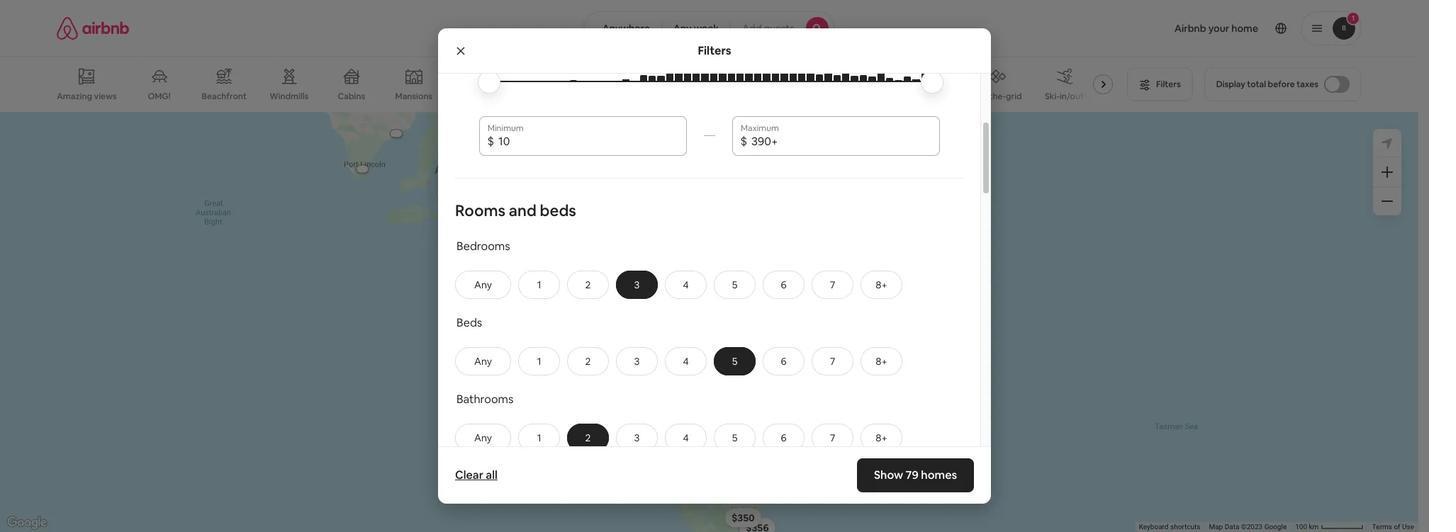 Task type: locate. For each thing, give the bounding box(es) containing it.
0 vertical spatial 8+ button
[[861, 271, 903, 299]]

display total before taxes
[[1216, 79, 1319, 90]]

$278
[[654, 291, 677, 304]]

google image
[[4, 514, 50, 532]]

8+ element for bedrooms
[[876, 279, 888, 291]]

$
[[487, 134, 494, 149], [741, 134, 747, 149]]

3 down the viewed
[[634, 432, 640, 444]]

1 6 from the top
[[781, 279, 787, 291]]

the-
[[989, 91, 1006, 102]]

6
[[781, 279, 787, 291], [781, 355, 787, 368], [781, 432, 787, 444]]

show 79 homes link
[[857, 459, 974, 493]]

3 5 button from the top
[[714, 424, 756, 452]]

1 6 button from the top
[[763, 271, 805, 299]]

any inside button
[[673, 22, 692, 35]]

australia
[[694, 355, 738, 368]]

0 vertical spatial group
[[57, 57, 1119, 112]]

3 any button from the top
[[455, 424, 511, 452]]

0 vertical spatial 1 button
[[518, 271, 560, 299]]

1 vertical spatial 5
[[732, 355, 738, 368]]

7 button for bathrooms
[[812, 424, 854, 452]]

show inside show list button
[[680, 446, 706, 459]]

4 up the 153 at left
[[683, 355, 689, 368]]

3 3 button from the top
[[616, 424, 658, 452]]

0 vertical spatial 6 button
[[763, 271, 805, 299]]

1 vertical spatial any element
[[470, 355, 496, 368]]

1 horizontal spatial show
[[874, 468, 903, 483]]

group
[[57, 57, 1119, 112], [622, 193, 1086, 343]]

2 6 button from the top
[[763, 347, 805, 376]]

7 button
[[812, 271, 854, 299], [812, 347, 854, 376], [812, 424, 854, 452]]

2 vertical spatial any button
[[455, 424, 511, 452]]

none search field containing anywhere
[[585, 11, 834, 45]]

8+ for bathrooms
[[876, 432, 888, 444]]

2
[[585, 279, 591, 291], [585, 355, 591, 368], [585, 432, 591, 444]]

2 vertical spatial 2
[[585, 432, 591, 444]]

1 vertical spatial 2
[[585, 355, 591, 368]]

2 vertical spatial 3
[[634, 432, 640, 444]]

2 vertical spatial 1 button
[[518, 424, 560, 452]]

1 2 from the top
[[585, 279, 591, 291]]

1
[[537, 279, 541, 291], [537, 355, 541, 368], [537, 432, 541, 444]]

$ text field
[[752, 135, 931, 149]]

0 vertical spatial 2
[[585, 279, 591, 291]]

list
[[708, 446, 722, 459]]

3 8+ element from the top
[[876, 432, 888, 444]]

$61
[[655, 291, 671, 304]]

0 vertical spatial 8+ element
[[876, 279, 888, 291]]

any element for beds
[[470, 355, 496, 368]]

1 2 button from the top
[[567, 271, 609, 299]]

1 vertical spatial 6 button
[[763, 347, 805, 376]]

5 for bedrooms
[[732, 279, 738, 291]]

$350
[[731, 511, 755, 524]]

2 3 button from the top
[[616, 347, 658, 376]]

2 vertical spatial 8+ button
[[861, 424, 903, 452]]

6 for bedrooms
[[781, 279, 787, 291]]

3 left $61
[[634, 279, 640, 291]]

3 2 button from the top
[[567, 424, 609, 452]]

any button up clear all
[[455, 424, 511, 452]]

show for show list
[[680, 446, 706, 459]]

week up filters
[[694, 22, 719, 35]]

any button down bedrooms
[[455, 271, 511, 299]]

1 vertical spatial 7
[[830, 355, 835, 368]]

any down bedrooms
[[474, 279, 492, 291]]

2 vertical spatial 8+ element
[[876, 432, 888, 444]]

1 vertical spatial 1
[[537, 355, 541, 368]]

1 vertical spatial 8+ element
[[876, 355, 888, 368]]

8+ element for bathrooms
[[876, 432, 888, 444]]

3 7 from the top
[[830, 432, 835, 444]]

2 for bedrooms
[[585, 279, 591, 291]]

1 7 from the top
[[830, 279, 835, 291]]

of
[[1394, 523, 1401, 531]]

6 button for bedrooms
[[763, 271, 805, 299]]

3 4 button from the top
[[665, 424, 707, 452]]

1 vertical spatial 4 button
[[665, 347, 707, 376]]

3
[[634, 279, 640, 291], [634, 355, 640, 368], [634, 432, 640, 444]]

show left the 79
[[874, 468, 903, 483]]

all
[[486, 468, 498, 483]]

1 vertical spatial 5 button
[[714, 347, 756, 376]]

2 4 from the top
[[683, 355, 689, 368]]

any
[[673, 22, 692, 35], [474, 279, 492, 291], [474, 355, 492, 368], [474, 432, 492, 444]]

8+ for beds
[[876, 355, 888, 368]]

3 4 from the top
[[683, 432, 689, 444]]

5 for bathrooms
[[732, 432, 738, 444]]

1 4 from the top
[[683, 279, 689, 291]]

1 vertical spatial 1 button
[[518, 347, 560, 376]]

amazing
[[57, 91, 92, 102]]

3 1 from the top
[[537, 432, 541, 444]]

2 2 button from the top
[[567, 347, 609, 376]]

4 button for bedrooms
[[665, 271, 707, 299]]

show
[[680, 446, 706, 459], [874, 468, 903, 483]]

2 vertical spatial 3 button
[[616, 424, 658, 452]]

0 vertical spatial 7
[[830, 279, 835, 291]]

6 button for bathrooms
[[763, 424, 805, 452]]

any element up clear all
[[470, 432, 496, 444]]

2 vertical spatial 5 button
[[714, 424, 756, 452]]

1 5 button from the top
[[714, 271, 756, 299]]

shortcuts
[[1171, 523, 1201, 531]]

1 vertical spatial 8+
[[876, 355, 888, 368]]

1 4 button from the top
[[665, 271, 707, 299]]

2 1 button from the top
[[518, 347, 560, 376]]

any element for bathrooms
[[470, 432, 496, 444]]

0 vertical spatial 1
[[537, 279, 541, 291]]

2 vertical spatial 4 button
[[665, 424, 707, 452]]

2 1 from the top
[[537, 355, 541, 368]]

2 vertical spatial 5
[[732, 432, 738, 444]]

0 vertical spatial 5 button
[[714, 271, 756, 299]]

0 vertical spatial 7 button
[[812, 271, 854, 299]]

any element up bathrooms
[[470, 355, 496, 368]]

2 for beds
[[585, 355, 591, 368]]

any up clear all
[[474, 432, 492, 444]]

show left "list"
[[680, 446, 706, 459]]

3 3 from the top
[[634, 432, 640, 444]]

1 1 from the top
[[537, 279, 541, 291]]

anywhere
[[602, 22, 650, 35]]

1 vertical spatial 6
[[781, 355, 787, 368]]

2 3 from the top
[[634, 355, 640, 368]]

$ text field
[[498, 135, 678, 149]]

1 any button from the top
[[455, 271, 511, 299]]

©2023
[[1241, 523, 1263, 531]]

1 vertical spatial any button
[[455, 347, 511, 376]]

3 8+ from the top
[[876, 432, 888, 444]]

1 horizontal spatial week
[[740, 371, 767, 385]]

3 6 from the top
[[781, 432, 787, 444]]

2 7 from the top
[[830, 355, 835, 368]]

0 horizontal spatial show
[[680, 446, 706, 459]]

1 button for bathrooms
[[518, 424, 560, 452]]

any button for bathrooms
[[455, 424, 511, 452]]

0 vertical spatial show
[[680, 446, 706, 459]]

most stays cost more than $98 per night. image
[[490, 37, 928, 122]]

$350 button
[[725, 508, 761, 528]]

any up bathrooms
[[474, 355, 492, 368]]

2 8+ element from the top
[[876, 355, 888, 368]]

3 button for beds
[[616, 347, 658, 376]]

5.0 out of 5 average rating image
[[816, 355, 843, 368]]

6 button for beds
[[763, 347, 805, 376]]

0 vertical spatial 3
[[634, 279, 640, 291]]

2 vertical spatial 7 button
[[812, 424, 854, 452]]

before
[[1268, 79, 1295, 90]]

$131
[[575, 264, 595, 276]]

2 any button from the top
[[455, 347, 511, 376]]

0 vertical spatial 6
[[781, 279, 787, 291]]

2 8+ from the top
[[876, 355, 888, 368]]

use
[[1403, 523, 1415, 531]]

1 8+ button from the top
[[861, 271, 903, 299]]

3 5 from the top
[[732, 432, 738, 444]]

any button up bathrooms
[[455, 347, 511, 376]]

4 for bedrooms
[[683, 279, 689, 291]]

terms of use
[[1373, 523, 1415, 531]]

week
[[694, 22, 719, 35], [740, 371, 767, 385]]

0 vertical spatial 4
[[683, 279, 689, 291]]

any week
[[673, 22, 719, 35]]

5.0
[[827, 355, 843, 368]]

$730
[[442, 186, 465, 198]]

1 1 button from the top
[[518, 271, 560, 299]]

8+ button
[[861, 271, 903, 299], [861, 347, 903, 376], [861, 424, 903, 452]]

1 8+ element from the top
[[876, 279, 888, 291]]

0 vertical spatial 8+
[[876, 279, 888, 291]]

any right anywhere
[[673, 22, 692, 35]]

mansions
[[395, 91, 433, 102]]

7
[[830, 279, 835, 291], [830, 355, 835, 368], [830, 432, 835, 444]]

3 7 button from the top
[[812, 424, 854, 452]]

3 2 from the top
[[585, 432, 591, 444]]

2 vertical spatial 6 button
[[763, 424, 805, 452]]

2 $ from the left
[[741, 134, 747, 149]]

1 vertical spatial group
[[622, 193, 1086, 343]]

$730 button
[[435, 182, 471, 202]]

2 vertical spatial 2 button
[[567, 424, 609, 452]]

2 vertical spatial 6
[[781, 432, 787, 444]]

8+ element
[[876, 279, 888, 291], [876, 355, 888, 368], [876, 432, 888, 444]]

0 vertical spatial any element
[[470, 279, 496, 291]]

any button for bedrooms
[[455, 271, 511, 299]]

zoom out image
[[1382, 196, 1393, 207]]

0 horizontal spatial week
[[694, 22, 719, 35]]

0 vertical spatial 3 button
[[616, 271, 658, 299]]

2 vertical spatial 7
[[830, 432, 835, 444]]

homes
[[921, 468, 957, 483]]

3 any element from the top
[[470, 432, 496, 444]]

0 vertical spatial 2 button
[[567, 271, 609, 299]]

1 vertical spatial 8+ button
[[861, 347, 903, 376]]

2 4 button from the top
[[665, 347, 707, 376]]

3 6 button from the top
[[763, 424, 805, 452]]

2 vertical spatial 4
[[683, 432, 689, 444]]

0 vertical spatial any button
[[455, 271, 511, 299]]

3 up the viewed
[[634, 355, 640, 368]]

3 8+ button from the top
[[861, 424, 903, 452]]

1 vertical spatial 2 button
[[567, 347, 609, 376]]

None search field
[[585, 11, 834, 45]]

2 any element from the top
[[470, 355, 496, 368]]

7 for beds
[[830, 355, 835, 368]]

$61 button
[[649, 287, 678, 307]]

4 up show list
[[683, 432, 689, 444]]

amazing views
[[57, 91, 117, 102]]

0 vertical spatial 4 button
[[665, 271, 707, 299]]

1 vertical spatial show
[[874, 468, 903, 483]]

any button
[[455, 271, 511, 299], [455, 347, 511, 376], [455, 424, 511, 452]]

4 right $172 button
[[683, 279, 689, 291]]

6 button
[[763, 271, 805, 299], [763, 347, 805, 376], [763, 424, 805, 452]]

2 2 from the top
[[585, 355, 591, 368]]

1 8+ from the top
[[876, 279, 888, 291]]

google map
showing 73 stays. region
[[0, 112, 1419, 532]]

5 button
[[714, 271, 756, 299], [714, 347, 756, 376], [714, 424, 756, 452]]

2 7 button from the top
[[812, 347, 854, 376]]

any for beds
[[474, 355, 492, 368]]

2 vertical spatial 8+
[[876, 432, 888, 444]]

week right last at bottom right
[[740, 371, 767, 385]]

beachfront
[[202, 91, 247, 102]]

terms
[[1373, 523, 1393, 531]]

1 vertical spatial 3 button
[[616, 347, 658, 376]]

2 vertical spatial 1
[[537, 432, 541, 444]]

3 button
[[616, 271, 658, 299], [616, 347, 658, 376], [616, 424, 658, 452]]

filters dialog
[[438, 0, 991, 504]]

group containing amazing views
[[57, 57, 1119, 112]]

1 vertical spatial 4
[[683, 355, 689, 368]]

1 horizontal spatial $
[[741, 134, 747, 149]]

7 for bedrooms
[[830, 279, 835, 291]]

omg!
[[148, 91, 171, 102]]

1 7 button from the top
[[812, 271, 854, 299]]

4 button
[[665, 271, 707, 299], [665, 347, 707, 376], [665, 424, 707, 452]]

any for bathrooms
[[474, 432, 492, 444]]

$172 button
[[648, 288, 683, 308]]

4
[[683, 279, 689, 291], [683, 355, 689, 368], [683, 432, 689, 444]]

1 button for beds
[[518, 347, 560, 376]]

1 any element from the top
[[470, 279, 496, 291]]

2 vertical spatial any element
[[470, 432, 496, 444]]

any element
[[470, 279, 496, 291], [470, 355, 496, 368], [470, 432, 496, 444]]

1 5 from the top
[[732, 279, 738, 291]]

2 8+ button from the top
[[861, 347, 903, 376]]

1 vertical spatial week
[[740, 371, 767, 385]]

1 vertical spatial 3
[[634, 355, 640, 368]]

1 button
[[518, 271, 560, 299], [518, 347, 560, 376], [518, 424, 560, 452]]

and
[[509, 201, 537, 220]]

8+
[[876, 279, 888, 291], [876, 355, 888, 368], [876, 432, 888, 444]]

windmills
[[270, 91, 309, 102]]

3 1 button from the top
[[518, 424, 560, 452]]

rooms
[[455, 201, 506, 220]]

0 vertical spatial 5
[[732, 279, 738, 291]]

1 button for bedrooms
[[518, 271, 560, 299]]

5
[[732, 279, 738, 291], [732, 355, 738, 368], [732, 432, 738, 444]]

0 vertical spatial week
[[694, 22, 719, 35]]

1 $ from the left
[[487, 134, 494, 149]]

week inside any week button
[[694, 22, 719, 35]]

2 5 button from the top
[[714, 347, 756, 376]]

cabins
[[338, 91, 365, 102]]

1 vertical spatial 7 button
[[812, 347, 854, 376]]

8+ button for bathrooms
[[861, 424, 903, 452]]

last
[[721, 371, 738, 385]]

display total before taxes button
[[1204, 67, 1362, 101]]

bedrooms
[[457, 239, 510, 254]]

castles
[[916, 91, 946, 102]]

show inside show 79 homes link
[[874, 468, 903, 483]]

7 button for bedrooms
[[812, 271, 854, 299]]

any element down bedrooms
[[470, 279, 496, 291]]

0 horizontal spatial $
[[487, 134, 494, 149]]

in/out
[[1060, 91, 1084, 102]]

bathrooms
[[457, 392, 514, 407]]

2 6 from the top
[[781, 355, 787, 368]]

viewed
[[633, 371, 670, 385]]



Task type: describe. For each thing, give the bounding box(es) containing it.
4 button for bathrooms
[[665, 424, 707, 452]]

show list button
[[666, 436, 753, 470]]

anywhere button
[[585, 11, 662, 45]]

total
[[1247, 79, 1266, 90]]

off-
[[973, 91, 989, 102]]

any week button
[[661, 11, 731, 45]]

$ for $ text field
[[741, 134, 747, 149]]

4 button for beds
[[665, 347, 707, 376]]

$236
[[726, 427, 751, 441]]

any button for beds
[[455, 347, 511, 376]]

any element for bedrooms
[[470, 279, 496, 291]]

$172
[[655, 291, 676, 304]]

7 for bathrooms
[[830, 432, 835, 444]]

$154
[[654, 291, 676, 304]]

3 button for bathrooms
[[616, 424, 658, 452]]

terms of use link
[[1373, 523, 1415, 531]]

zoom in image
[[1382, 167, 1393, 178]]

153
[[673, 371, 689, 385]]

8+ for bedrooms
[[876, 279, 888, 291]]

rooms and beds
[[455, 201, 576, 220]]

1 3 button from the top
[[616, 271, 658, 299]]

show for show 79 homes
[[874, 468, 903, 483]]

100 km button
[[1291, 523, 1368, 532]]

add
[[743, 22, 762, 35]]

$236 button
[[719, 424, 757, 445]]

7 button for beds
[[812, 347, 854, 376]]

clear all button
[[448, 462, 505, 490]]

100
[[1296, 523, 1308, 531]]

views
[[94, 91, 117, 102]]

8+ button for bedrooms
[[861, 271, 903, 299]]

100 km
[[1296, 523, 1321, 531]]

$131 button
[[568, 260, 601, 280]]

times
[[691, 371, 718, 385]]

keyboard
[[1139, 523, 1169, 531]]

beds
[[457, 315, 482, 330]]

$278 button
[[647, 288, 683, 307]]

display
[[1216, 79, 1246, 90]]

data
[[1225, 523, 1240, 531]]

$585 button
[[685, 257, 720, 277]]

taxes
[[1297, 79, 1319, 90]]

$ for $ text box
[[487, 134, 494, 149]]

profile element
[[851, 0, 1362, 57]]

keyboard shortcuts button
[[1139, 523, 1201, 532]]

1 for bathrooms
[[537, 432, 541, 444]]

filters
[[698, 43, 731, 58]]

ski-
[[1045, 91, 1060, 102]]

79
[[906, 468, 919, 483]]

1 for bedrooms
[[537, 279, 541, 291]]

weymouth, australia viewed 153 times last week
[[633, 355, 767, 385]]

weymouth,
[[633, 355, 692, 368]]

group inside google map
showing 73 stays. region
[[622, 193, 1086, 343]]

map data ©2023 google
[[1209, 523, 1287, 531]]

show list
[[680, 446, 722, 459]]

add guests
[[743, 22, 795, 35]]

2 5 from the top
[[732, 355, 738, 368]]

6 for beds
[[781, 355, 787, 368]]

keyboard shortcuts
[[1139, 523, 1201, 531]]

3 for bathrooms
[[634, 432, 640, 444]]

map
[[1209, 523, 1223, 531]]

1 3 from the top
[[634, 279, 640, 291]]

google
[[1265, 523, 1287, 531]]

beds
[[540, 201, 576, 220]]

1 for beds
[[537, 355, 541, 368]]

add guests button
[[730, 11, 834, 45]]

6 for bathrooms
[[781, 432, 787, 444]]

ski-in/out
[[1045, 91, 1084, 102]]

8+ button for beds
[[861, 347, 903, 376]]

week inside weymouth, australia viewed 153 times last week
[[740, 371, 767, 385]]

5 button for bedrooms
[[714, 271, 756, 299]]

guests
[[764, 22, 795, 35]]

8+ element for beds
[[876, 355, 888, 368]]

km
[[1309, 523, 1319, 531]]

clear all
[[455, 468, 498, 483]]

$154 button
[[648, 288, 683, 308]]

5 button for bathrooms
[[714, 424, 756, 452]]

2 button for bedrooms
[[567, 271, 609, 299]]

clear
[[455, 468, 484, 483]]

$585
[[691, 261, 714, 273]]

off-the-grid
[[973, 91, 1022, 102]]

grid
[[1006, 91, 1022, 102]]

4 for bathrooms
[[683, 432, 689, 444]]

show 79 homes
[[874, 468, 957, 483]]

3 for beds
[[634, 355, 640, 368]]

2 button for beds
[[567, 347, 609, 376]]

4 for beds
[[683, 355, 689, 368]]

lakefront
[[457, 91, 496, 102]]

any for bedrooms
[[474, 279, 492, 291]]



Task type: vqa. For each thing, say whether or not it's contained in the screenshot.
PAYMENT,
no



